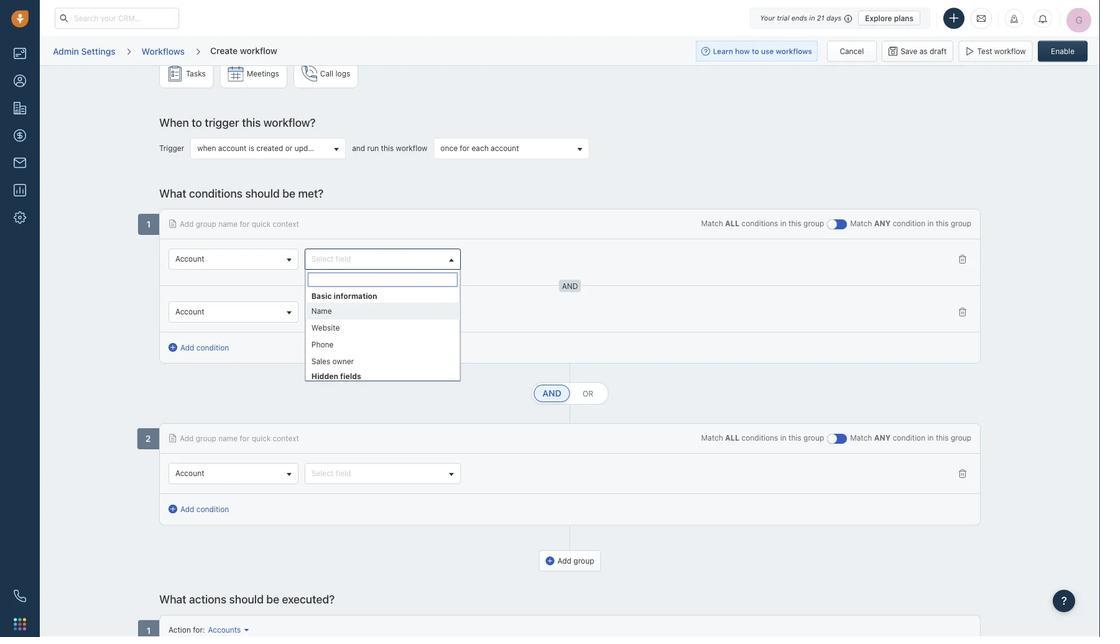 Task type: vqa. For each thing, say whether or not it's contained in the screenshot.
All contacts 4 at the top
no



Task type: describe. For each thing, give the bounding box(es) containing it.
explore plans
[[866, 14, 914, 22]]

account inside button
[[491, 144, 519, 153]]

2 select field button from the top
[[305, 464, 461, 485]]

ends
[[792, 14, 808, 22]]

created
[[257, 144, 283, 153]]

1 quick from the top
[[252, 220, 271, 229]]

workflow for test workflow
[[995, 47, 1026, 56]]

3 select from the top
[[312, 470, 334, 479]]

information
[[334, 292, 377, 301]]

all for second select field button from the top of the page
[[726, 434, 740, 443]]

option containing basic information
[[305, 290, 460, 370]]

should for conditions
[[245, 187, 280, 200]]

explore plans link
[[859, 11, 921, 26]]

call logs button
[[294, 59, 359, 89]]

as
[[920, 47, 928, 56]]

list box containing basic information
[[305, 290, 460, 638]]

2 add condition link from the top
[[169, 504, 229, 516]]

basic information
[[312, 292, 377, 301]]

name for second select field button from the top of the page
[[219, 435, 238, 443]]

test workflow
[[978, 47, 1026, 56]]

save
[[901, 47, 918, 56]]

2 field from the top
[[336, 308, 351, 317]]

run
[[367, 144, 379, 153]]

1 select field button from the top
[[305, 302, 461, 323]]

group inside button
[[574, 557, 594, 566]]

add group button
[[539, 551, 601, 572]]

tasks button
[[159, 59, 214, 89]]

when
[[197, 144, 216, 153]]

save as draft
[[901, 47, 947, 56]]

save as draft button
[[882, 41, 954, 62]]

:
[[203, 626, 205, 635]]

admin settings
[[53, 46, 116, 56]]

2 account from the top
[[175, 308, 204, 317]]

tasks
[[186, 70, 206, 78]]

1 horizontal spatial workflow
[[396, 144, 428, 153]]

workflow?
[[264, 116, 316, 129]]

accounts
[[208, 626, 241, 635]]

and run this workflow
[[352, 144, 428, 153]]

2 quick from the top
[[252, 435, 271, 443]]

to
[[192, 116, 202, 129]]

1 horizontal spatial or
[[583, 390, 594, 399]]

context for second select field button from the top of the page
[[273, 435, 299, 443]]

all for select field dropdown button
[[726, 220, 740, 228]]

meetings
[[247, 70, 279, 78]]

freshworks switcher image
[[14, 619, 26, 631]]

your trial ends in 21 days
[[760, 14, 842, 22]]

is
[[249, 144, 254, 153]]

sales owner option
[[305, 353, 460, 370]]

call logs
[[320, 70, 350, 78]]

create workflow
[[210, 45, 277, 56]]

days
[[827, 14, 842, 22]]

each
[[472, 144, 489, 153]]

when account is created or updated button
[[191, 138, 346, 160]]

settings
[[81, 46, 116, 56]]

website option
[[305, 319, 460, 336]]

create
[[210, 45, 238, 56]]

what conditions should be met?
[[159, 187, 324, 200]]

trial
[[777, 14, 790, 22]]

1 account from the top
[[175, 255, 204, 264]]

enable button
[[1038, 41, 1088, 62]]

add condition for second add condition link from the bottom
[[180, 344, 229, 352]]

be for executed?
[[266, 593, 279, 607]]

name
[[312, 307, 332, 315]]

test workflow button
[[959, 41, 1033, 62]]

be for met?
[[283, 187, 296, 200]]

1 add group name for quick context from the top
[[180, 220, 299, 229]]

1 match any condition in this group from the top
[[851, 220, 972, 228]]

accounts button
[[205, 625, 249, 636]]

group containing tasks
[[159, 59, 981, 95]]

once
[[441, 144, 458, 153]]

hidden fields
[[312, 372, 361, 381]]

action
[[169, 626, 191, 635]]

email image
[[977, 13, 986, 24]]

action for :
[[169, 626, 205, 635]]

explore
[[866, 14, 893, 22]]

any for select field dropdown button
[[875, 220, 891, 228]]

trigger
[[159, 144, 184, 153]]



Task type: locate. For each thing, give the bounding box(es) containing it.
add condition link
[[169, 343, 229, 354], [169, 504, 229, 516]]

2 match any condition in this group from the top
[[851, 434, 972, 443]]

1 vertical spatial all
[[726, 434, 740, 443]]

21
[[817, 14, 825, 22]]

fields
[[340, 372, 361, 381]]

be left met?
[[283, 187, 296, 200]]

2 vertical spatial conditions
[[742, 434, 779, 443]]

1 add condition from the top
[[180, 344, 229, 352]]

once for each account button
[[434, 138, 589, 160]]

3 field from the top
[[336, 470, 351, 479]]

when account is created or updated
[[197, 144, 324, 153]]

1 vertical spatial or
[[583, 390, 594, 399]]

2 vertical spatial account
[[175, 470, 204, 479]]

workflow
[[240, 45, 277, 56], [995, 47, 1026, 56], [396, 144, 428, 153]]

0 vertical spatial add condition link
[[169, 343, 229, 354]]

1 vertical spatial select field
[[312, 308, 351, 317]]

1 field from the top
[[336, 255, 351, 264]]

1 select field from the top
[[312, 255, 351, 264]]

test
[[978, 47, 993, 56]]

select field button
[[305, 302, 461, 323], [305, 464, 461, 485]]

name option
[[305, 303, 460, 319]]

Search your CRM... text field
[[55, 8, 179, 29]]

1 account from the left
[[218, 144, 247, 153]]

1 vertical spatial what
[[159, 593, 186, 607]]

2 vertical spatial select field
[[312, 470, 351, 479]]

1 vertical spatial select field button
[[305, 464, 461, 485]]

actions
[[189, 593, 227, 607]]

group containing name
[[305, 303, 460, 370]]

for
[[460, 144, 470, 153], [240, 220, 250, 229], [240, 435, 250, 443], [193, 626, 203, 635]]

select
[[312, 255, 334, 264], [312, 308, 334, 317], [312, 470, 334, 479]]

add condition for first add condition link from the bottom
[[180, 506, 229, 514]]

phone image
[[14, 590, 26, 603]]

select field button
[[305, 249, 461, 270]]

select field for 2nd select field button from the bottom
[[312, 308, 351, 317]]

1 match all conditions in this group from the top
[[702, 220, 825, 228]]

what for what conditions should be met?
[[159, 187, 186, 200]]

0 vertical spatial name
[[219, 220, 238, 229]]

should
[[245, 187, 280, 200], [229, 593, 264, 607]]

what down trigger
[[159, 187, 186, 200]]

0 vertical spatial or
[[285, 144, 293, 153]]

context for select field dropdown button
[[273, 220, 299, 229]]

account
[[218, 144, 247, 153], [491, 144, 519, 153]]

list box
[[305, 290, 460, 638]]

select inside dropdown button
[[312, 255, 334, 264]]

add
[[180, 220, 194, 229], [180, 344, 194, 352], [180, 435, 194, 443], [180, 506, 194, 514], [558, 557, 572, 566]]

or link
[[570, 386, 606, 403]]

add group
[[558, 557, 594, 566]]

0 horizontal spatial be
[[266, 593, 279, 607]]

meetings button
[[220, 59, 287, 89]]

account
[[175, 255, 204, 264], [175, 308, 204, 317], [175, 470, 204, 479]]

2 account button from the top
[[169, 302, 298, 323]]

1 vertical spatial conditions
[[742, 220, 779, 228]]

quick
[[252, 220, 271, 229], [252, 435, 271, 443]]

1 vertical spatial add condition
[[180, 506, 229, 514]]

1 vertical spatial match any condition in this group
[[851, 434, 972, 443]]

2 select field from the top
[[312, 308, 351, 317]]

match all conditions in this group for select field dropdown button
[[702, 220, 825, 228]]

0 vertical spatial quick
[[252, 220, 271, 229]]

phone
[[312, 340, 334, 349]]

2 what from the top
[[159, 593, 186, 607]]

account button for select field dropdown button
[[169, 249, 298, 270]]

phone option
[[305, 336, 460, 353]]

0 vertical spatial be
[[283, 187, 296, 200]]

match all conditions in this group
[[702, 220, 825, 228], [702, 434, 825, 443]]

should up accounts button
[[229, 593, 264, 607]]

all
[[726, 220, 740, 228], [726, 434, 740, 443]]

what
[[159, 187, 186, 200], [159, 593, 186, 607]]

draft
[[930, 47, 947, 56]]

1 vertical spatial name
[[219, 435, 238, 443]]

any
[[875, 220, 891, 228], [875, 434, 891, 443]]

or
[[285, 144, 293, 153], [583, 390, 594, 399]]

name for select field dropdown button
[[219, 220, 238, 229]]

workflow inside button
[[995, 47, 1026, 56]]

conditions
[[189, 187, 243, 200], [742, 220, 779, 228], [742, 434, 779, 443]]

1 context from the top
[[273, 220, 299, 229]]

conditions for second select field button from the top of the page
[[742, 434, 779, 443]]

cancel button
[[827, 41, 877, 62]]

1 vertical spatial select
[[312, 308, 334, 317]]

1 vertical spatial be
[[266, 593, 279, 607]]

2 add group name for quick context from the top
[[180, 435, 299, 443]]

2 all from the top
[[726, 434, 740, 443]]

0 vertical spatial match any condition in this group
[[851, 220, 972, 228]]

2 any from the top
[[875, 434, 891, 443]]

0 vertical spatial add condition
[[180, 344, 229, 352]]

phone element
[[7, 584, 32, 609]]

select field
[[312, 255, 351, 264], [312, 308, 351, 317], [312, 470, 351, 479]]

2 context from the top
[[273, 435, 299, 443]]

enable
[[1051, 47, 1075, 56]]

what actions should be executed?
[[159, 593, 335, 607]]

1 vertical spatial group
[[305, 303, 460, 370]]

group
[[804, 220, 825, 228], [951, 220, 972, 228], [196, 220, 216, 229], [804, 434, 825, 443], [951, 434, 972, 443], [196, 435, 216, 443], [574, 557, 594, 566]]

3 account button from the top
[[169, 464, 298, 485]]

plans
[[895, 14, 914, 22]]

2 name from the top
[[219, 435, 238, 443]]

name
[[219, 220, 238, 229], [219, 435, 238, 443]]

0 vertical spatial account button
[[169, 249, 298, 270]]

group
[[159, 59, 981, 95], [305, 303, 460, 370]]

conditions for select field dropdown button
[[742, 220, 779, 228]]

1 vertical spatial any
[[875, 434, 891, 443]]

0 vertical spatial match all conditions in this group
[[702, 220, 825, 228]]

3 account from the top
[[175, 470, 204, 479]]

select field for select field dropdown button
[[312, 255, 351, 264]]

0 vertical spatial add group name for quick context
[[180, 220, 299, 229]]

1 vertical spatial add group name for quick context
[[180, 435, 299, 443]]

what for what actions should be executed?
[[159, 593, 186, 607]]

field
[[336, 255, 351, 264], [336, 308, 351, 317], [336, 470, 351, 479]]

logs
[[336, 70, 350, 78]]

0 vertical spatial what
[[159, 187, 186, 200]]

match
[[702, 220, 723, 228], [851, 220, 873, 228], [702, 434, 723, 443], [851, 434, 873, 443]]

in
[[810, 14, 815, 22], [781, 220, 787, 228], [928, 220, 934, 228], [781, 434, 787, 443], [928, 434, 934, 443]]

0 vertical spatial select
[[312, 255, 334, 264]]

0 horizontal spatial workflow
[[240, 45, 277, 56]]

0 vertical spatial select field button
[[305, 302, 461, 323]]

account left the is
[[218, 144, 247, 153]]

owner
[[333, 357, 354, 366]]

0 vertical spatial should
[[245, 187, 280, 200]]

condition
[[893, 220, 926, 228], [196, 344, 229, 352], [893, 434, 926, 443], [196, 506, 229, 514]]

1 vertical spatial should
[[229, 593, 264, 607]]

sales
[[312, 357, 331, 366]]

context
[[273, 220, 299, 229], [273, 435, 299, 443]]

2 vertical spatial select
[[312, 470, 334, 479]]

sales owner
[[312, 357, 354, 366]]

0 vertical spatial context
[[273, 220, 299, 229]]

workflow up meetings
[[240, 45, 277, 56]]

3 select field from the top
[[312, 470, 351, 479]]

add group name for quick context
[[180, 220, 299, 229], [180, 435, 299, 443]]

any for second select field button from the top of the page
[[875, 434, 891, 443]]

when to trigger this workflow?
[[159, 116, 316, 129]]

trigger
[[205, 116, 239, 129]]

account button for second select field button from the top of the page
[[169, 464, 298, 485]]

1 vertical spatial account button
[[169, 302, 298, 323]]

None search field
[[308, 273, 458, 287]]

add condition
[[180, 344, 229, 352], [180, 506, 229, 514]]

be left executed? at bottom left
[[266, 593, 279, 607]]

account right each
[[491, 144, 519, 153]]

1 vertical spatial add condition link
[[169, 504, 229, 516]]

1 account button from the top
[[169, 249, 298, 270]]

0 horizontal spatial account
[[218, 144, 247, 153]]

what up action
[[159, 593, 186, 607]]

1 vertical spatial quick
[[252, 435, 271, 443]]

for inside button
[[460, 144, 470, 153]]

workflow for create workflow
[[240, 45, 277, 56]]

account inside 'button'
[[218, 144, 247, 153]]

workflow left once
[[396, 144, 428, 153]]

1 any from the top
[[875, 220, 891, 228]]

admin settings link
[[52, 42, 116, 61]]

workflow right test
[[995, 47, 1026, 56]]

website
[[312, 324, 340, 332]]

match any condition in this group
[[851, 220, 972, 228], [851, 434, 972, 443]]

and
[[352, 144, 365, 153], [543, 389, 562, 399], [544, 390, 560, 399]]

1 horizontal spatial account
[[491, 144, 519, 153]]

1 vertical spatial account
[[175, 308, 204, 317]]

field inside dropdown button
[[336, 255, 351, 264]]

1 vertical spatial match all conditions in this group
[[702, 434, 825, 443]]

1 what from the top
[[159, 187, 186, 200]]

1 name from the top
[[219, 220, 238, 229]]

when
[[159, 116, 189, 129]]

hidden
[[312, 372, 338, 381]]

once for each account
[[441, 144, 519, 153]]

select field inside dropdown button
[[312, 255, 351, 264]]

0 vertical spatial conditions
[[189, 187, 243, 200]]

2 add condition from the top
[[180, 506, 229, 514]]

2 account from the left
[[491, 144, 519, 153]]

1 add condition link from the top
[[169, 343, 229, 354]]

or inside 'button'
[[285, 144, 293, 153]]

your
[[760, 14, 775, 22]]

1 horizontal spatial be
[[283, 187, 296, 200]]

select field for second select field button from the top of the page
[[312, 470, 351, 479]]

this
[[242, 116, 261, 129], [381, 144, 394, 153], [789, 220, 802, 228], [936, 220, 949, 228], [789, 434, 802, 443], [936, 434, 949, 443]]

admin
[[53, 46, 79, 56]]

should down when account is created or updated
[[245, 187, 280, 200]]

1 select from the top
[[312, 255, 334, 264]]

and link
[[534, 386, 570, 403], [534, 386, 570, 403]]

match all conditions in this group for second select field button from the top of the page
[[702, 434, 825, 443]]

workflows
[[142, 46, 185, 56]]

0 vertical spatial select field
[[312, 255, 351, 264]]

2 match all conditions in this group from the top
[[702, 434, 825, 443]]

2 select from the top
[[312, 308, 334, 317]]

2 horizontal spatial workflow
[[995, 47, 1026, 56]]

workflows link
[[141, 42, 185, 61]]

0 vertical spatial field
[[336, 255, 351, 264]]

account button for 2nd select field button from the bottom
[[169, 302, 298, 323]]

cancel
[[840, 47, 864, 56]]

met?
[[298, 187, 324, 200]]

0 vertical spatial group
[[159, 59, 981, 95]]

should for actions
[[229, 593, 264, 607]]

account button
[[169, 249, 298, 270], [169, 302, 298, 323], [169, 464, 298, 485]]

option
[[305, 290, 460, 370]]

2 vertical spatial field
[[336, 470, 351, 479]]

1 all from the top
[[726, 220, 740, 228]]

0 vertical spatial account
[[175, 255, 204, 264]]

1 vertical spatial field
[[336, 308, 351, 317]]

call
[[320, 70, 334, 78]]

add inside button
[[558, 557, 572, 566]]

0 vertical spatial any
[[875, 220, 891, 228]]

2 vertical spatial account button
[[169, 464, 298, 485]]

1 vertical spatial context
[[273, 435, 299, 443]]

0 horizontal spatial or
[[285, 144, 293, 153]]

basic
[[312, 292, 332, 301]]

updated
[[295, 144, 324, 153]]

executed?
[[282, 593, 335, 607]]

0 vertical spatial all
[[726, 220, 740, 228]]



